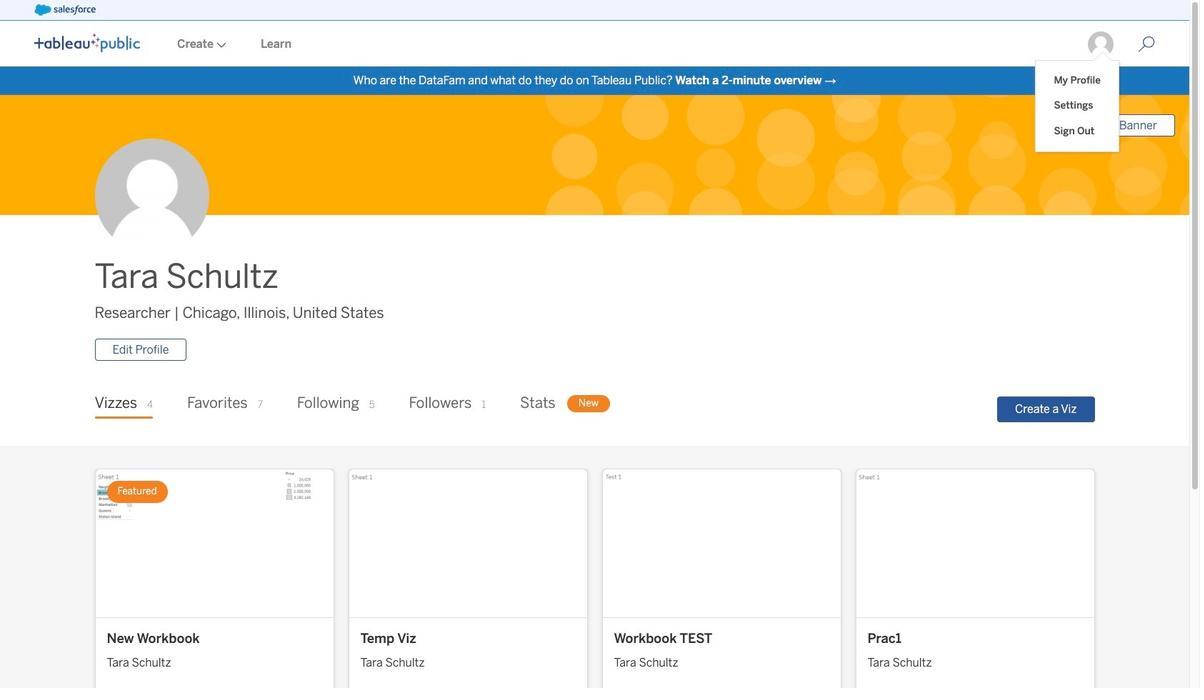 Task type: describe. For each thing, give the bounding box(es) containing it.
3 workbook thumbnail image from the left
[[603, 470, 841, 617]]

go to search image
[[1121, 36, 1173, 53]]

logo image
[[34, 34, 140, 52]]

tara.schultz image
[[1087, 30, 1116, 59]]

salesforce logo image
[[34, 4, 96, 16]]

2 workbook thumbnail image from the left
[[349, 470, 587, 617]]



Task type: locate. For each thing, give the bounding box(es) containing it.
list options menu
[[1036, 61, 1119, 151]]

4 workbook thumbnail image from the left
[[856, 470, 1094, 617]]

avatar image
[[95, 139, 209, 253]]

featured element
[[107, 481, 168, 503]]

workbook thumbnail image
[[95, 470, 333, 617], [349, 470, 587, 617], [603, 470, 841, 617], [856, 470, 1094, 617]]

1 workbook thumbnail image from the left
[[95, 470, 333, 617]]

dialog
[[1036, 51, 1119, 151]]



Task type: vqa. For each thing, say whether or not it's contained in the screenshot.
FAA to the bottom
no



